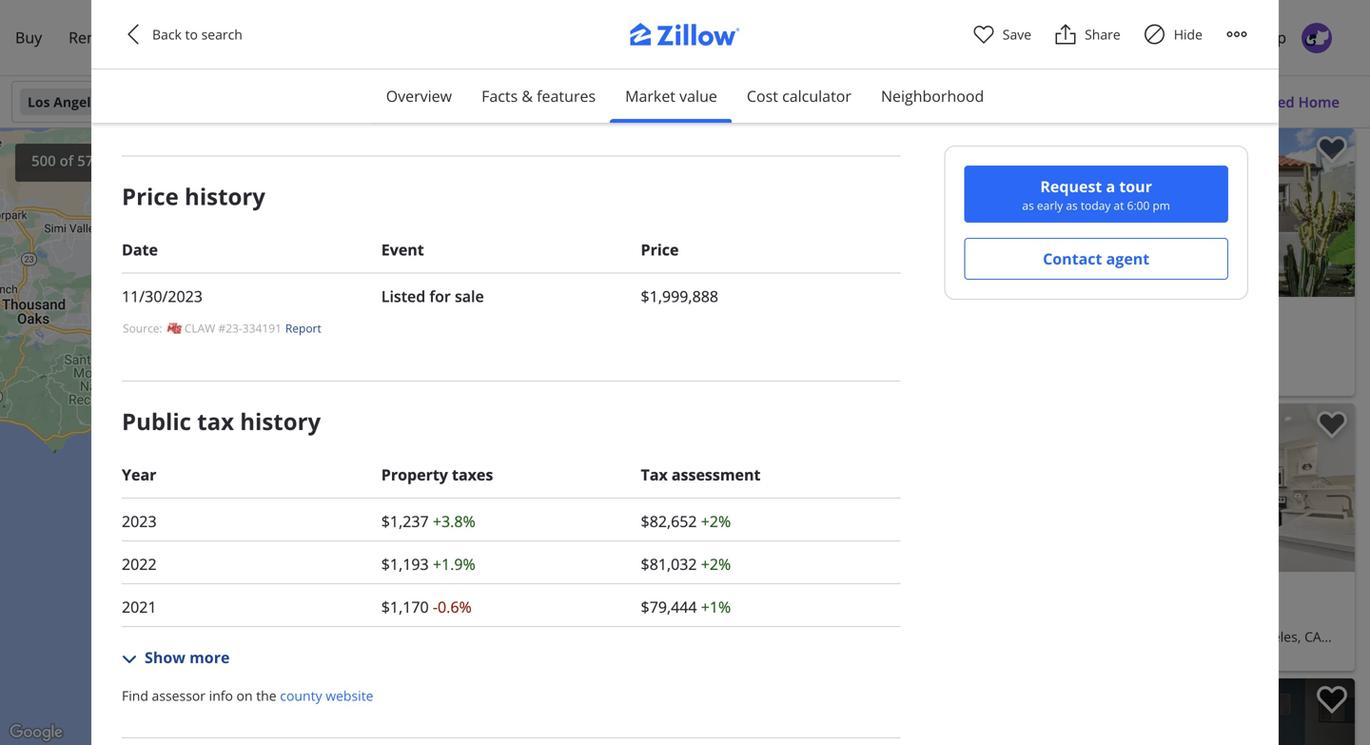 Task type: vqa. For each thing, say whether or not it's contained in the screenshot.
the top property images, Use arrow keys to navigate, image 1 of 22 group
yes



Task type: locate. For each thing, give the bounding box(es) containing it.
overview
[[386, 86, 452, 106]]

angeles
[[53, 93, 105, 111]]

1 horizontal spatial angeles,
[[1249, 628, 1301, 646]]

2 horizontal spatial los
[[1225, 628, 1246, 646]]

1 horizontal spatial ca
[[888, 628, 905, 646]]

minutes
[[703, 138, 750, 153]]

0 vertical spatial chevron right image
[[977, 201, 1000, 224]]

chevron left image
[[122, 23, 145, 46], [1027, 201, 1050, 224], [681, 476, 704, 499]]

home inside filters element
[[1299, 92, 1340, 112]]

0 horizontal spatial price
[[122, 181, 179, 212]]

show more button
[[122, 646, 230, 669]]

1 vertical spatial chevron left image
[[1027, 201, 1050, 224]]

angeles, right ave,
[[833, 628, 884, 646]]

$1,170
[[381, 597, 429, 617]]

# right dre
[[855, 374, 861, 387]]

$79,444 +1%
[[641, 597, 731, 617]]

1 horizontal spatial 1
[[1242, 92, 1250, 112]]

chevron down image
[[681, 94, 696, 109], [829, 94, 844, 109]]

ca
[[109, 93, 127, 111], [888, 628, 905, 646], [1305, 628, 1322, 646]]

value
[[680, 86, 717, 106]]

0.6%
[[438, 597, 472, 617]]

los right 101, at the right bottom
[[1225, 628, 1246, 646]]

1 horizontal spatial as
[[1066, 197, 1078, 213]]

1 vertical spatial price
[[641, 239, 679, 260]]

ago right hour at top
[[1072, 138, 1093, 153]]

+1%
[[701, 597, 731, 617]]

0 horizontal spatial as
[[1022, 197, 1034, 213]]

0 vertical spatial property images, use arrow keys to navigate, image 1 of 22 group
[[672, 128, 1010, 301]]

share
[[1085, 25, 1121, 43]]

$79,444
[[641, 597, 697, 617]]

51
[[687, 138, 700, 153]]

find assessor info on the county website
[[122, 687, 374, 705]]

report
[[285, 320, 321, 336], [572, 733, 600, 745]]

1 angeles, from the left
[[833, 628, 884, 646]]

keyboard shortcuts
[[268, 733, 351, 745]]

1 inside filters element
[[1242, 92, 1250, 112]]

chevron left image inside property images, use arrow keys to navigate, image 1 of 38 group
[[1027, 201, 1050, 224]]

a inside the request a tour as early as today at 6:00 pm
[[1106, 176, 1115, 197]]

1 horizontal spatial a
[[1106, 176, 1115, 197]]

0 vertical spatial a
[[1106, 176, 1115, 197]]

on
[[237, 687, 253, 705]]

+2% down the "assessment"
[[701, 511, 731, 531]]

1 horizontal spatial #
[[855, 374, 861, 387]]

2586
[[679, 628, 710, 646]]

property taxes
[[381, 464, 493, 485]]

0 horizontal spatial 1
[[1033, 138, 1039, 153]]

home loans link
[[166, 16, 282, 60]]

1 left hour at top
[[1033, 138, 1039, 153]]

0 horizontal spatial home
[[179, 27, 222, 48]]

san
[[1062, 628, 1085, 646]]

0 horizontal spatial a
[[603, 733, 608, 745]]

features
[[537, 86, 596, 106]]

the
[[256, 687, 277, 705]]

chevron left image down request
[[1027, 201, 1050, 224]]

bds
[[691, 605, 713, 623]]

1
[[1242, 92, 1250, 112], [1033, 138, 1039, 153]]

0 horizontal spatial chevron left image
[[122, 23, 145, 46]]

$1,999,888 up pardee
[[641, 286, 719, 306]]

+2% up the $1,599,000
[[701, 554, 731, 574]]

1 vertical spatial home
[[1299, 92, 1340, 112]]

ago right minutes at the top of page
[[753, 138, 774, 153]]

0 vertical spatial 1
[[1242, 92, 1250, 112]]

pardee
[[679, 374, 715, 387]]

rent
[[69, 27, 101, 48]]

of left use
[[534, 733, 543, 745]]

1 vertical spatial #
[[855, 374, 861, 387]]

pm
[[1153, 197, 1170, 213]]

©2023
[[404, 733, 433, 745]]

1 vertical spatial a
[[603, 733, 608, 745]]

angeles, right 101, at the right bottom
[[1249, 628, 1301, 646]]

facts & features button
[[466, 69, 611, 123]]

$1,999,888
[[641, 286, 719, 306], [679, 303, 777, 329]]

6:00
[[1127, 197, 1150, 213]]

hour
[[1042, 138, 1069, 153]]

0 horizontal spatial #
[[218, 320, 226, 336]]

1 horizontal spatial property images, use arrow keys to navigate, image 1 of 22 group
[[1017, 679, 1355, 745]]

0 vertical spatial #
[[218, 320, 226, 336]]

ca inside 'link'
[[888, 628, 905, 646]]

map region
[[0, 0, 771, 745]]

as left early
[[1022, 197, 1034, 213]]

chevron right image inside property images, use arrow keys to navigate, image 1 of 22 group
[[977, 201, 1000, 224]]

report a map error link
[[572, 733, 651, 745]]

chevron left image up $82,652 +2%
[[681, 476, 704, 499]]

90048
[[1025, 650, 1063, 669]]

google image
[[5, 720, 68, 745]]

$82,652
[[641, 511, 697, 531]]

0 horizontal spatial angeles,
[[833, 628, 884, 646]]

los left angeles
[[28, 93, 50, 111]]

1 vertical spatial +2%
[[701, 554, 731, 574]]

dre
[[835, 374, 853, 387]]

loans
[[226, 27, 268, 48]]

property images, use arrow keys to navigate, image 1 of 31 group
[[1017, 403, 1355, 576]]

chevron down image inside show more button
[[122, 652, 137, 667]]

as down request
[[1066, 197, 1078, 213]]

remove boundary button
[[464, 144, 641, 182]]

1 saved home link
[[1233, 78, 1349, 126]]

report left map
[[572, 733, 600, 745]]

error
[[631, 733, 651, 745]]

help link
[[1240, 16, 1300, 60]]

chevron right image
[[977, 201, 1000, 224], [1323, 476, 1346, 499]]

1 +2% from the top
[[701, 511, 731, 531]]

23-
[[226, 320, 242, 336]]

los inside filters element
[[28, 93, 50, 111]]

0 horizontal spatial ago
[[753, 138, 774, 153]]

0 vertical spatial home
[[179, 27, 222, 48]]

0 horizontal spatial chevron down image
[[681, 94, 696, 109]]

1 vertical spatial chevron right image
[[1323, 476, 1346, 499]]

1 horizontal spatial ago
[[1072, 138, 1093, 153]]

1 vertical spatial 1
[[1033, 138, 1039, 153]]

website
[[326, 687, 374, 705]]

101,
[[1195, 628, 1221, 646]]

1 as from the left
[[1022, 197, 1034, 213]]

# right the "claw"
[[218, 320, 226, 336]]

0 horizontal spatial ca
[[109, 93, 127, 111]]

0 horizontal spatial property images, use arrow keys to navigate, image 1 of 22 group
[[672, 128, 1010, 301]]

contact agent
[[1043, 248, 1150, 269]]

2 horizontal spatial ca
[[1305, 628, 1322, 646]]

market
[[625, 86, 676, 106]]

price for price
[[641, 239, 679, 260]]

map
[[610, 733, 629, 745]]

advertise link
[[1145, 16, 1238, 60]]

at
[[1114, 197, 1124, 213]]

cost calculator
[[747, 86, 852, 106]]

report right 334191
[[285, 320, 321, 336]]

2 vertical spatial chevron left image
[[681, 476, 704, 499]]

2 angeles, from the left
[[1249, 628, 1301, 646]]

contact
[[1043, 248, 1102, 269]]

0 vertical spatial chevron left image
[[122, 23, 145, 46]]

of
[[60, 151, 73, 170], [534, 733, 543, 745]]

2446 penmar ave, venice, ca 90291 image
[[672, 128, 1010, 297]]

request
[[1040, 176, 1102, 197]]

a left map
[[603, 733, 608, 745]]

0 horizontal spatial report
[[285, 320, 321, 336]]

of for terms
[[534, 733, 543, 745]]

remove
[[482, 154, 535, 172]]

los right ave,
[[808, 628, 829, 646]]

more image
[[1226, 23, 1249, 46]]

public tax history
[[122, 406, 321, 437]]

1 horizontal spatial price
[[641, 239, 679, 260]]

2 horizontal spatial chevron left image
[[1027, 201, 1050, 224]]

2 ago from the left
[[1072, 138, 1093, 153]]

1 ago from the left
[[753, 138, 774, 153]]

2 +2% from the top
[[701, 554, 731, 574]]

a up at
[[1106, 176, 1115, 197]]

assessor
[[152, 687, 206, 705]]

#
[[218, 320, 226, 336], [855, 374, 861, 387]]

los inside 321 s san vicente blvd apt 101, los angeles, ca 90048
[[1225, 628, 1246, 646]]

0 horizontal spatial chevron right image
[[977, 201, 1000, 224]]

1 vertical spatial of
[[534, 733, 543, 745]]

history
[[185, 181, 265, 212], [240, 406, 321, 437]]

0 vertical spatial price
[[122, 181, 179, 212]]

county website link
[[280, 687, 374, 705]]

1 horizontal spatial chevron right image
[[1323, 476, 1346, 499]]

$1,999,888 up properties,
[[679, 303, 777, 329]]

0 horizontal spatial los
[[28, 93, 50, 111]]

1 left saved
[[1242, 92, 1250, 112]]

angeles, inside 321 s san vicente blvd apt 101, los angeles, ca 90048
[[1249, 628, 1301, 646]]

1 horizontal spatial chevron down image
[[829, 94, 844, 109]]

los angeles ca
[[28, 93, 127, 111]]

tax assessment
[[641, 464, 761, 485]]

claw
[[184, 320, 215, 336]]

save this home image
[[972, 136, 1002, 164], [1317, 136, 1348, 164], [1317, 411, 1348, 439], [1317, 686, 1348, 714]]

ago for 51 minutes ago
[[753, 138, 774, 153]]

blvd
[[1137, 628, 1164, 646]]

chevron left image inside property images, use arrow keys to navigate, image 1 of 49 group
[[681, 476, 704, 499]]

0 vertical spatial of
[[60, 151, 73, 170]]

5752
[[77, 151, 110, 170]]

1 vertical spatial report
[[572, 733, 600, 745]]

321 s san vicente blvd apt 101, los angeles, ca 90048 image
[[1017, 403, 1355, 572]]

property images, use arrow keys to navigate, image 1 of 22 group
[[672, 128, 1010, 301], [1017, 679, 1355, 745]]

1 horizontal spatial of
[[534, 733, 543, 745]]

2
[[727, 605, 735, 623]]

0 horizontal spatial of
[[60, 151, 73, 170]]

market value
[[625, 86, 717, 106]]

1 horizontal spatial home
[[1299, 92, 1340, 112]]

of right 500
[[60, 151, 73, 170]]

chevron down image
[[381, 94, 396, 109], [502, 94, 518, 109], [944, 94, 960, 109], [431, 155, 446, 170], [122, 652, 137, 667]]

back to search link
[[122, 23, 265, 46]]

1 horizontal spatial los
[[808, 628, 829, 646]]

1 horizontal spatial chevron left image
[[681, 476, 704, 499]]

chevron left image left back
[[122, 23, 145, 46]]

1 horizontal spatial report
[[572, 733, 600, 745]]

0 vertical spatial report
[[285, 320, 321, 336]]

0 vertical spatial +2%
[[701, 511, 731, 531]]



Task type: describe. For each thing, give the bounding box(es) containing it.
$1,599,000
[[679, 578, 777, 604]]

321 s san vicente blvd apt 101, los angeles, ca 90048
[[1025, 628, 1322, 669]]

chevron left image for property images, use arrow keys to navigate, image 1 of 38 group
[[1027, 201, 1050, 224]]

close image
[[611, 156, 624, 169]]

heart image
[[972, 23, 995, 46]]

rent link
[[55, 16, 115, 60]]

$81,032
[[641, 554, 697, 574]]

angeles, inside 'link'
[[833, 628, 884, 646]]

sell link
[[115, 16, 166, 60]]

los inside 'link'
[[808, 628, 829, 646]]

chevron right image inside property images, use arrow keys to navigate, image 1 of 31 group
[[1323, 476, 1346, 499]]

property images, use arrow keys to navigate, image 1 of 38 group
[[1017, 128, 1355, 301]]

+2% for $81,032 +2%
[[701, 554, 731, 574]]

$1,237
[[381, 511, 429, 531]]

more
[[189, 647, 230, 668]]

for
[[430, 286, 451, 306]]

+2% for $82,652 +2%
[[701, 511, 731, 531]]

vicente
[[1088, 628, 1134, 646]]

map data ©2023 google, inegi
[[362, 733, 494, 745]]

show
[[145, 647, 186, 668]]

map
[[362, 733, 381, 745]]

assessment
[[672, 464, 761, 485]]

+1.9%
[[433, 554, 476, 574]]

county
[[280, 687, 322, 705]]

2831 virginia rd, los angeles, ca 90016 image
[[1017, 128, 1355, 297]]

save button
[[972, 23, 1032, 46]]

date
[[122, 239, 158, 260]]

boundary
[[539, 154, 603, 172]]

report for report
[[285, 320, 321, 336]]

2022
[[122, 554, 157, 574]]

search
[[201, 25, 243, 43]]

1 for 1 hour ago
[[1033, 138, 1039, 153]]

manage
[[1019, 27, 1076, 48]]

zillow logo image
[[609, 23, 761, 56]]

1 vertical spatial property images, use arrow keys to navigate, image 1 of 22 group
[[1017, 679, 1355, 745]]

data
[[383, 733, 402, 745]]

shortcuts
[[310, 733, 351, 745]]

321 s san vicente blvd apt 101, los angeles, ca 90048 link
[[1025, 625, 1348, 669]]

early
[[1037, 197, 1063, 213]]

main navigation
[[0, 0, 1370, 76]]

+3.8%
[[433, 511, 476, 531]]

1 chevron down image from the left
[[681, 94, 696, 109]]

property images, use arrow keys to navigate, image 1 of 26 group
[[672, 679, 1010, 745]]

report for report a map error
[[572, 733, 600, 745]]

save
[[1003, 25, 1032, 43]]

ago for 1 hour ago
[[1072, 138, 1093, 153]]

share image
[[1055, 23, 1077, 46]]

500 of 5752 homes
[[31, 151, 160, 170]]

chevron right image
[[1323, 201, 1346, 224]]

manage rentals link
[[1006, 16, 1145, 60]]

manage rentals
[[1019, 27, 1132, 48]]

hide image
[[1144, 23, 1166, 46]]

info
[[209, 687, 233, 705]]

price for price history
[[122, 181, 179, 212]]

chevron left image for property images, use arrow keys to navigate, image 1 of 49 group
[[681, 476, 704, 499]]

2586 lake view ave, los angeles, ca 90039 image
[[672, 403, 1010, 572]]

overview button
[[371, 69, 467, 123]]

homes
[[114, 151, 160, 170]]

0 vertical spatial history
[[185, 181, 265, 212]]

s
[[1051, 628, 1059, 646]]

skip link list tab list
[[371, 69, 1000, 124]]

google,
[[436, 733, 468, 745]]

1 saved home
[[1242, 92, 1340, 112]]

51 minutes ago
[[687, 138, 774, 153]]

ave,
[[778, 628, 804, 646]]

$82,652 +2%
[[641, 511, 731, 531]]

lake
[[713, 628, 742, 646]]

3
[[679, 605, 687, 623]]

property images, use arrow keys to navigate, image 1 of 49 group
[[672, 403, 1010, 576]]

&
[[522, 86, 533, 106]]

agent
[[1106, 248, 1150, 269]]

use
[[545, 733, 561, 745]]

1 hour ago
[[1033, 138, 1093, 153]]

filters element
[[0, 76, 1370, 128]]

of for 500
[[60, 151, 73, 170]]

report a map error
[[572, 733, 651, 745]]

request a tour as early as today at 6:00 pm
[[1022, 176, 1170, 213]]

back to search
[[152, 25, 243, 43]]

property
[[381, 464, 448, 485]]

listed
[[381, 286, 426, 306]]

90039
[[908, 628, 946, 646]]

2 as from the left
[[1066, 197, 1078, 213]]

year
[[122, 464, 156, 485]]

1 vertical spatial history
[[240, 406, 321, 437]]

keyboard shortcuts button
[[268, 732, 351, 745]]

buy link
[[2, 16, 55, 60]]

1 for 1 saved home
[[1242, 92, 1250, 112]]

show more
[[145, 647, 230, 668]]

help
[[1254, 27, 1287, 48]]

02060052
[[864, 374, 907, 387]]

$1,237 +3.8%
[[381, 511, 476, 531]]

properties,
[[717, 374, 774, 387]]

event
[[381, 239, 424, 260]]

$1,170 -0.6%
[[381, 597, 472, 617]]

view
[[746, 628, 775, 646]]

739k
[[382, 453, 406, 468]]

price history
[[122, 181, 265, 212]]

334191
[[242, 320, 282, 336]]

home inside main navigation
[[179, 27, 222, 48]]

ca inside filters element
[[109, 93, 127, 111]]

2023
[[122, 511, 157, 531]]

tax
[[197, 406, 234, 437]]

2 chevron down image from the left
[[829, 94, 844, 109]]

report button
[[285, 320, 321, 336]]

$81,032 +2%
[[641, 554, 731, 574]]

remove boundary
[[482, 154, 603, 172]]

ca inside 321 s san vicente blvd apt 101, los angeles, ca 90048
[[1305, 628, 1322, 646]]

11/30/2023
[[122, 286, 203, 306]]

cost
[[747, 86, 778, 106]]

terms of use
[[505, 733, 561, 745]]

property images, use arrow keys to navigate, image 1 of 41 group
[[1017, 0, 1355, 7]]

a for request
[[1106, 176, 1115, 197]]

ogden
[[803, 374, 832, 387]]

a for report
[[603, 733, 608, 745]]

claw # 23-334191
[[184, 320, 282, 336]]

tax
[[641, 464, 668, 485]]

321
[[1025, 628, 1048, 646]]

-
[[433, 597, 438, 617]]



